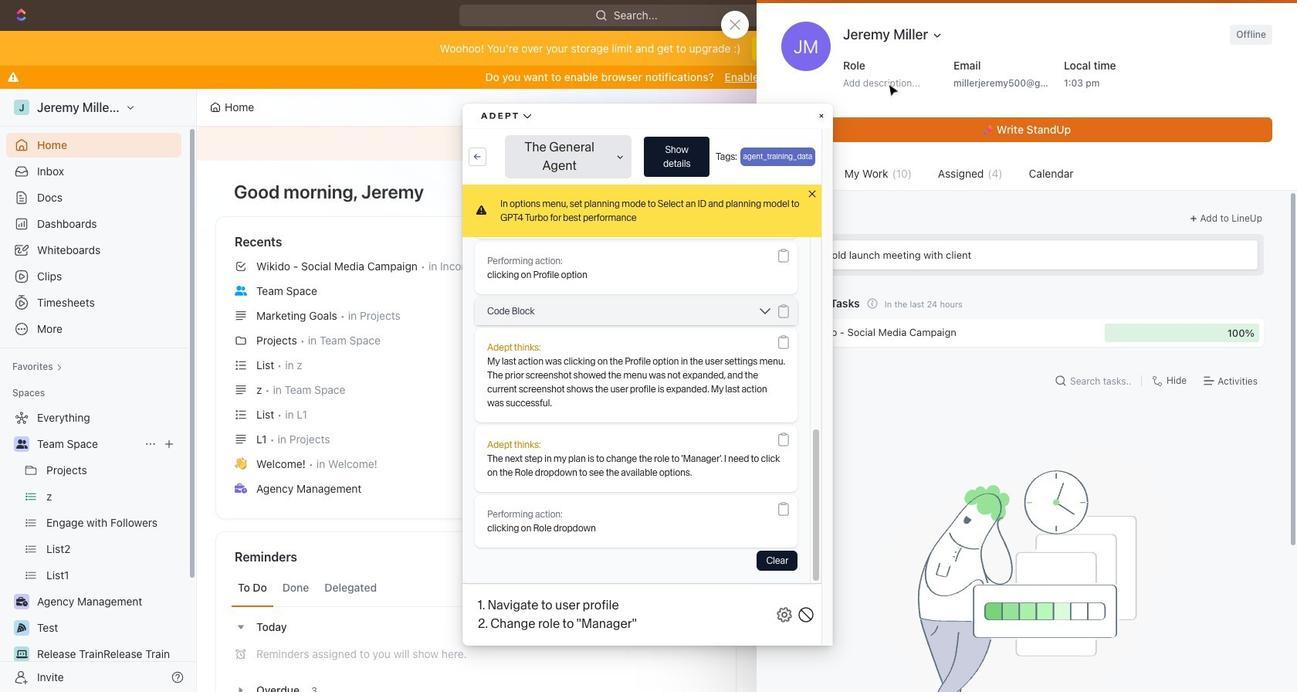 Task type: describe. For each thing, give the bounding box(es) containing it.
sidebar navigation
[[0, 89, 200, 692]]

user group image
[[16, 440, 27, 449]]

tree inside sidebar "navigation"
[[6, 406, 182, 692]]

0 vertical spatial business time image
[[235, 483, 247, 493]]

user group image
[[235, 286, 247, 296]]

pizza slice image
[[17, 623, 26, 633]]



Task type: vqa. For each thing, say whether or not it's contained in the screenshot.
bottommost Share
no



Task type: locate. For each thing, give the bounding box(es) containing it.
laptop code image
[[16, 650, 27, 659]]

0 horizontal spatial business time image
[[16, 597, 27, 606]]

business time image inside tree
[[16, 597, 27, 606]]

Search tasks.. text field
[[1071, 369, 1136, 392]]

tab list
[[232, 569, 721, 607]]

business time image
[[235, 483, 247, 493], [16, 597, 27, 606]]

alert
[[197, 127, 1289, 161]]

Add description... text field
[[837, 74, 935, 93]]

tree
[[6, 406, 182, 692]]

1 vertical spatial business time image
[[16, 597, 27, 606]]

jeremy miller's workspace, , element
[[14, 100, 29, 115]]

1 horizontal spatial business time image
[[235, 483, 247, 493]]



